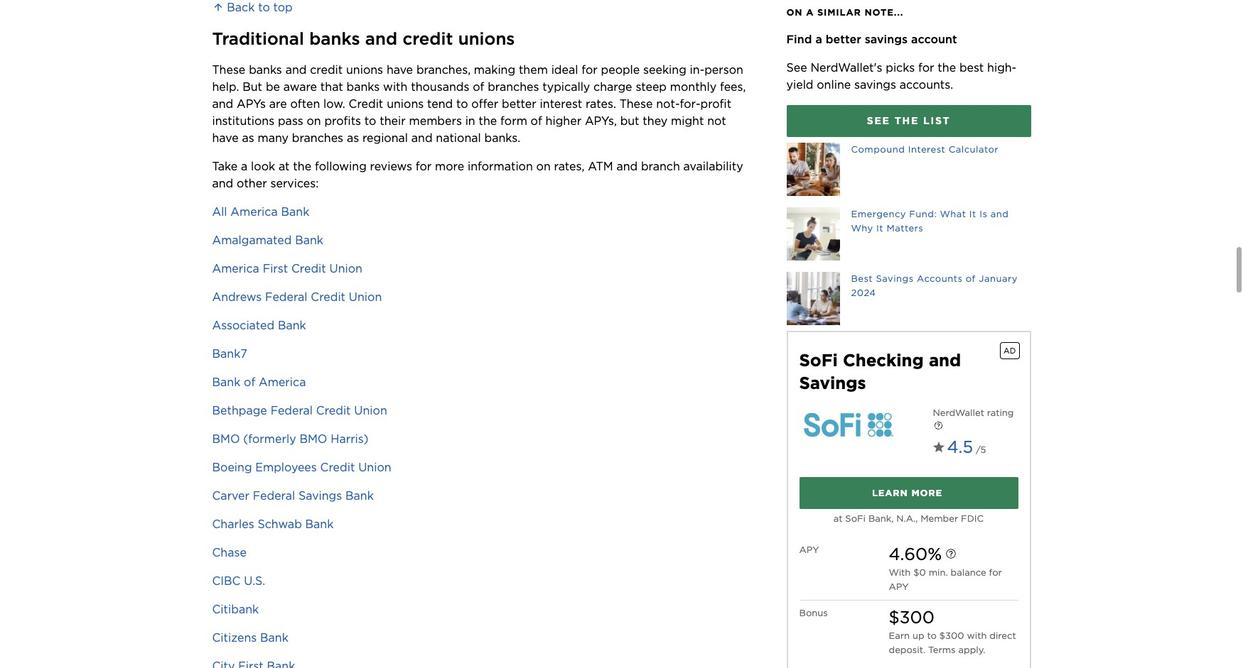Task type: locate. For each thing, give the bounding box(es) containing it.
better up form
[[502, 97, 537, 111]]

0 vertical spatial with
[[383, 80, 408, 94]]

0 horizontal spatial unions
[[346, 63, 383, 76]]

see inside see nerdwallet's picks for the best high- yield online savings accounts.
[[787, 61, 807, 75]]

how is this rating determined? image
[[923, 412, 954, 443]]

1 horizontal spatial savings
[[799, 373, 866, 394]]

the left best
[[938, 61, 956, 75]]

picks
[[886, 61, 915, 75]]

ideal
[[551, 63, 578, 76]]

1 horizontal spatial apy
[[889, 582, 909, 593]]

at up services:
[[279, 160, 290, 173]]

offer
[[472, 97, 499, 111]]

federal for andrews
[[265, 290, 307, 304]]

credit down america first credit union link
[[311, 290, 346, 304]]

america up amalgamated
[[231, 205, 278, 219]]

credit up harris)
[[316, 404, 351, 418]]

be
[[266, 80, 280, 94]]

apy
[[799, 545, 819, 556], [889, 582, 909, 593]]

cibc u.s. link
[[212, 575, 265, 588]]

1 vertical spatial with
[[967, 631, 987, 642]]

a up other
[[241, 160, 248, 173]]

on left rates,
[[536, 160, 551, 173]]

see the list link
[[787, 105, 1031, 137]]

savings right best
[[876, 274, 914, 284]]

unions
[[458, 28, 515, 49], [346, 63, 383, 76], [387, 97, 424, 111]]

banks for traditional
[[309, 28, 360, 49]]

that
[[321, 80, 343, 94]]

credit inside the these banks and credit unions have branches, making them ideal for people seeking in-person help. but be aware that banks with thousands of branches typically charge steep monthly fees, and apys are often low. credit unions tend to offer better interest rates. these not-for-profit institutions pass on profits to their members in the form of higher apys, but they might not have as many branches as regional and national banks.
[[349, 97, 383, 111]]

chase link
[[212, 546, 247, 560]]

credit up branches, on the top left
[[403, 28, 453, 49]]

2 vertical spatial a
[[241, 160, 248, 173]]

these up help.
[[212, 63, 246, 76]]

as down "profits"
[[347, 131, 359, 145]]

1 vertical spatial see
[[867, 115, 891, 127]]

bethpage
[[212, 404, 267, 418]]

apys
[[237, 97, 266, 111]]

top
[[273, 0, 293, 14]]

(formerly
[[243, 433, 296, 446]]

0 vertical spatial have
[[387, 63, 413, 76]]

2 vertical spatial federal
[[253, 489, 295, 503]]

tend
[[427, 97, 453, 111]]

emergency fund: what it is and why it matters link
[[787, 208, 1031, 261]]

for right balance
[[989, 568, 1002, 579]]

federal
[[265, 290, 307, 304], [271, 404, 313, 418], [253, 489, 295, 503]]

pass
[[278, 114, 303, 128]]

the inside the these banks and credit unions have branches, making them ideal for people seeking in-person help. but be aware that banks with thousands of branches typically charge steep monthly fees, and apys are often low. credit unions tend to offer better interest rates. these not-for-profit institutions pass on profits to their members in the form of higher apys, but they might not have as many branches as regional and national banks.
[[479, 114, 497, 128]]

1 vertical spatial apy
[[889, 582, 909, 593]]

bank down harris)
[[345, 489, 374, 503]]

1 horizontal spatial bmo
[[300, 433, 327, 446]]

0 vertical spatial unions
[[458, 28, 515, 49]]

on inside the these banks and credit unions have branches, making them ideal for people seeking in-person help. but be aware that banks with thousands of branches typically charge steep monthly fees, and apys are often low. credit unions tend to offer better interest rates. these not-for-profit institutions pass on profits to their members in the form of higher apys, but they might not have as many branches as regional and national banks.
[[307, 114, 321, 128]]

for inside the these banks and credit unions have branches, making them ideal for people seeking in-person help. but be aware that banks with thousands of branches typically charge steep monthly fees, and apys are often low. credit unions tend to offer better interest rates. these not-for-profit institutions pass on profits to their members in the form of higher apys, but they might not have as many branches as regional and national banks.
[[582, 63, 598, 76]]

see up yield
[[787, 61, 807, 75]]

unions up their
[[387, 97, 424, 111]]

1 vertical spatial credit
[[310, 63, 343, 76]]

on inside take a look at the following reviews for more information on rates, atm and branch availability and other services:
[[536, 160, 551, 173]]

federal up the charles schwab bank link at the bottom of the page
[[253, 489, 295, 503]]

federal down america first credit union
[[265, 290, 307, 304]]

apy up bonus
[[799, 545, 819, 556]]

savings down note...
[[865, 33, 908, 46]]

credit up that
[[310, 63, 343, 76]]

union for america first credit union
[[329, 262, 363, 276]]

0 horizontal spatial see
[[787, 61, 807, 75]]

credit for boeing employees credit union
[[320, 461, 355, 475]]

often
[[290, 97, 320, 111]]

to
[[258, 0, 270, 14], [456, 97, 468, 111], [365, 114, 376, 128], [927, 631, 937, 642]]

0 vertical spatial these
[[212, 63, 246, 76]]

savings inside sofi checking and savings
[[799, 373, 866, 394]]

1 horizontal spatial have
[[387, 63, 413, 76]]

a right the find
[[816, 33, 822, 46]]

0 horizontal spatial at
[[279, 160, 290, 173]]

credit inside the these banks and credit unions have branches, making them ideal for people seeking in-person help. but be aware that banks with thousands of branches typically charge steep monthly fees, and apys are often low. credit unions tend to offer better interest rates. these not-for-profit institutions pass on profits to their members in the form of higher apys, but they might not have as many branches as regional and national banks.
[[310, 63, 343, 76]]

2 horizontal spatial unions
[[458, 28, 515, 49]]

1 vertical spatial better
[[502, 97, 537, 111]]

it down emergency
[[877, 223, 884, 234]]

back to top button
[[212, 0, 293, 14]]

1 vertical spatial $300
[[940, 631, 964, 642]]

checking
[[843, 350, 924, 371]]

0 vertical spatial better
[[826, 33, 862, 46]]

1 vertical spatial at
[[834, 514, 843, 525]]

members
[[409, 114, 462, 128]]

1 vertical spatial sofi
[[846, 514, 866, 525]]

have down institutions
[[212, 131, 239, 145]]

and inside emergency fund: what it is and why it matters
[[991, 209, 1009, 220]]

learn more
[[872, 488, 943, 499]]

2 horizontal spatial savings
[[876, 274, 914, 284]]

the down offer on the left top of page
[[479, 114, 497, 128]]

0 vertical spatial federal
[[265, 290, 307, 304]]

direct
[[990, 631, 1016, 642]]

sofi left checking
[[799, 350, 838, 371]]

0 vertical spatial credit
[[403, 28, 453, 49]]

credit down harris)
[[320, 461, 355, 475]]

1 horizontal spatial branches
[[488, 80, 539, 94]]

0 vertical spatial on
[[307, 114, 321, 128]]

1 horizontal spatial better
[[826, 33, 862, 46]]

nerdwallet
[[933, 408, 985, 419]]

unions down traditional banks and credit unions
[[346, 63, 383, 76]]

the up services:
[[293, 160, 311, 173]]

1 vertical spatial on
[[536, 160, 551, 173]]

0 horizontal spatial these
[[212, 63, 246, 76]]

a right the 'on'
[[806, 7, 814, 18]]

for inside 'with $0 min. balance for apy'
[[989, 568, 1002, 579]]

apy down with
[[889, 582, 909, 593]]

at inside take a look at the following reviews for more information on rates, atm and branch availability and other services:
[[279, 160, 290, 173]]

bank down carver federal savings bank
[[305, 518, 334, 531]]

earn
[[889, 631, 910, 642]]

federal up bmo (formerly bmo harris)
[[271, 404, 313, 418]]

best savings accounts of january 2024
[[851, 274, 1018, 299]]

1 horizontal spatial credit
[[403, 28, 453, 49]]

credit for these banks and credit unions have branches, making them ideal for people seeking in-person help. but be aware that banks with thousands of branches typically charge steep monthly fees, and apys are often low. credit unions tend to offer better interest rates. these not-for-profit institutions pass on profits to their members in the form of higher apys, but they might not have as many branches as regional and national banks.
[[310, 63, 343, 76]]

as
[[242, 131, 254, 145], [347, 131, 359, 145]]

0 horizontal spatial apy
[[799, 545, 819, 556]]

for-
[[680, 97, 701, 111]]

with up their
[[383, 80, 408, 94]]

have left branches, on the top left
[[387, 63, 413, 76]]

bank7
[[212, 347, 247, 361]]

0 vertical spatial sofi
[[799, 350, 838, 371]]

unions for these banks and credit unions have branches, making them ideal for people seeking in-person help. but be aware that banks with thousands of branches typically charge steep monthly fees, and apys are often low. credit unions tend to offer better interest rates. these not-for-profit institutions pass on profits to their members in the form of higher apys, but they might not have as many branches as regional and national banks.
[[346, 63, 383, 76]]

boeing employees credit union
[[212, 461, 391, 475]]

profits
[[324, 114, 361, 128]]

banks
[[309, 28, 360, 49], [249, 63, 282, 76], [347, 80, 380, 94]]

charge
[[594, 80, 632, 94]]

aware
[[283, 80, 317, 94]]

$300
[[889, 608, 935, 628], [940, 631, 964, 642]]

america up bethpage federal credit union
[[259, 376, 306, 389]]

bmo
[[212, 433, 240, 446], [300, 433, 327, 446]]

union for andrews federal credit union
[[349, 290, 382, 304]]

a inside take a look at the following reviews for more information on rates, atm and branch availability and other services:
[[241, 160, 248, 173]]

0 vertical spatial apy
[[799, 545, 819, 556]]

america
[[231, 205, 278, 219], [212, 262, 259, 276], [259, 376, 306, 389]]

bmo up the boeing employees credit union
[[300, 433, 327, 446]]

for left more
[[416, 160, 432, 173]]

these up but
[[620, 97, 653, 111]]

0 vertical spatial a
[[806, 7, 814, 18]]

a for look
[[241, 160, 248, 173]]

0 horizontal spatial as
[[242, 131, 254, 145]]

branches down making
[[488, 80, 539, 94]]

traditional
[[212, 28, 304, 49]]

0 vertical spatial savings
[[865, 33, 908, 46]]

banks up be
[[249, 63, 282, 76]]

unions for traditional banks and credit unions
[[458, 28, 515, 49]]

1 vertical spatial savings
[[855, 78, 896, 92]]

1 bmo from the left
[[212, 433, 240, 446]]

bmo up boeing
[[212, 433, 240, 446]]

2 vertical spatial unions
[[387, 97, 424, 111]]

1 horizontal spatial a
[[806, 7, 814, 18]]

0 vertical spatial banks
[[309, 28, 360, 49]]

0 horizontal spatial credit
[[310, 63, 343, 76]]

savings down the boeing employees credit union
[[299, 489, 342, 503]]

help.
[[212, 80, 239, 94]]

sofi checking and savings image
[[799, 407, 899, 443]]

0 horizontal spatial savings
[[299, 489, 342, 503]]

terms
[[929, 646, 956, 656]]

0 horizontal spatial on
[[307, 114, 321, 128]]

1 horizontal spatial with
[[967, 631, 987, 642]]

bonus
[[799, 609, 828, 619]]

chase
[[212, 546, 247, 560]]

national
[[436, 131, 481, 145]]

sofi left 'bank,' at the right of the page
[[846, 514, 866, 525]]

to left top
[[258, 0, 270, 14]]

higher
[[546, 114, 582, 128]]

0 horizontal spatial better
[[502, 97, 537, 111]]

branches,
[[417, 63, 471, 76]]

0 vertical spatial it
[[970, 209, 977, 220]]

the inside take a look at the following reviews for more information on rates, atm and branch availability and other services:
[[293, 160, 311, 173]]

on a similar note...
[[787, 7, 904, 18]]

calculator
[[949, 144, 999, 155]]

savings up sofi checking and savings image
[[799, 373, 866, 394]]

institutions
[[212, 114, 275, 128]]

%
[[928, 545, 942, 565]]

bethpage federal credit union
[[212, 404, 387, 418]]

better
[[826, 33, 862, 46], [502, 97, 537, 111]]

1 as from the left
[[242, 131, 254, 145]]

on down "often"
[[307, 114, 321, 128]]

for right ideal
[[582, 63, 598, 76]]

0 horizontal spatial have
[[212, 131, 239, 145]]

amalgamated bank
[[212, 234, 323, 247]]

0 horizontal spatial sofi
[[799, 350, 838, 371]]

america up "andrews"
[[212, 262, 259, 276]]

1 horizontal spatial see
[[867, 115, 891, 127]]

$300 up the up
[[889, 608, 935, 628]]

bank down andrews federal credit union link
[[278, 319, 306, 332]]

better down on a similar note...
[[826, 33, 862, 46]]

charles schwab bank link
[[212, 518, 334, 531]]

1 horizontal spatial as
[[347, 131, 359, 145]]

0 vertical spatial at
[[279, 160, 290, 173]]

2 vertical spatial savings
[[299, 489, 342, 503]]

1 vertical spatial it
[[877, 223, 884, 234]]

savings down picks
[[855, 78, 896, 92]]

banks up that
[[309, 28, 360, 49]]

0 vertical spatial savings
[[876, 274, 914, 284]]

but
[[620, 114, 640, 128]]

0 horizontal spatial it
[[877, 223, 884, 234]]

of left january
[[966, 274, 976, 284]]

more
[[912, 488, 943, 499]]

0 horizontal spatial a
[[241, 160, 248, 173]]

to right the up
[[927, 631, 937, 642]]

1 horizontal spatial unions
[[387, 97, 424, 111]]

look
[[251, 160, 275, 173]]

member
[[921, 514, 958, 525]]

1 vertical spatial these
[[620, 97, 653, 111]]

with up apply.
[[967, 631, 987, 642]]

interest
[[540, 97, 582, 111]]

similar
[[818, 7, 861, 18]]

unions up making
[[458, 28, 515, 49]]

up
[[913, 631, 925, 642]]

0 vertical spatial see
[[787, 61, 807, 75]]

0 horizontal spatial with
[[383, 80, 408, 94]]

at left 'bank,' at the right of the page
[[834, 514, 843, 525]]

0 horizontal spatial branches
[[292, 131, 343, 145]]

$300 up "terms"
[[940, 631, 964, 642]]

1 vertical spatial savings
[[799, 373, 866, 394]]

federal for bethpage
[[271, 404, 313, 418]]

branches down "profits"
[[292, 131, 343, 145]]

first
[[263, 262, 288, 276]]

account
[[911, 33, 957, 46]]

2 as from the left
[[347, 131, 359, 145]]

2 horizontal spatial a
[[816, 33, 822, 46]]

savings inside see nerdwallet's picks for the best high- yield online savings accounts.
[[855, 78, 896, 92]]

credit up andrews federal credit union link
[[291, 262, 326, 276]]

for inside take a look at the following reviews for more information on rates, atm and branch availability and other services:
[[416, 160, 432, 173]]

as down institutions
[[242, 131, 254, 145]]

1 vertical spatial federal
[[271, 404, 313, 418]]

charles schwab bank
[[212, 518, 334, 531]]

fund:
[[909, 209, 937, 220]]

0 horizontal spatial bmo
[[212, 433, 240, 446]]

1 vertical spatial banks
[[249, 63, 282, 76]]

rated 4.5 out of 5 element
[[947, 435, 986, 466]]

0 vertical spatial $300
[[889, 608, 935, 628]]

bank
[[281, 205, 309, 219], [295, 234, 323, 247], [278, 319, 306, 332], [212, 376, 240, 389], [345, 489, 374, 503], [305, 518, 334, 531], [260, 632, 288, 645]]

sofi inside sofi checking and savings
[[799, 350, 838, 371]]

1 vertical spatial unions
[[346, 63, 383, 76]]

for up accounts.
[[918, 61, 935, 75]]

carver federal savings bank link
[[212, 489, 374, 503]]

credit for bethpage federal credit union
[[316, 404, 351, 418]]

why
[[851, 223, 874, 234]]

credit up "profits"
[[349, 97, 383, 111]]

1 horizontal spatial on
[[536, 160, 551, 173]]

1 vertical spatial a
[[816, 33, 822, 46]]

banks right that
[[347, 80, 380, 94]]

it left is on the top
[[970, 209, 977, 220]]

bmo (formerly bmo harris) link
[[212, 433, 369, 446]]

$300 earn up to $300 with direct deposit. terms apply.
[[889, 608, 1016, 656]]

it
[[970, 209, 977, 220], [877, 223, 884, 234]]

see up compound
[[867, 115, 891, 127]]

and inside sofi checking and savings
[[929, 350, 961, 371]]



Task type: describe. For each thing, give the bounding box(es) containing it.
best
[[851, 274, 873, 284]]

of up bethpage
[[244, 376, 255, 389]]

harris)
[[331, 433, 369, 446]]

people
[[601, 63, 640, 76]]

apy inside 'with $0 min. balance for apy'
[[889, 582, 909, 593]]

bank down services:
[[281, 205, 309, 219]]

charles
[[212, 518, 254, 531]]

1 vertical spatial have
[[212, 131, 239, 145]]

following
[[315, 160, 367, 173]]

credit for andrews federal credit union
[[311, 290, 346, 304]]

to inside back to top button
[[258, 0, 270, 14]]

union for boeing employees credit union
[[358, 461, 391, 475]]

associated bank
[[212, 319, 306, 332]]

might
[[671, 114, 704, 128]]

see nerdwallet's picks for the best high- yield online savings accounts.
[[787, 61, 1017, 92]]

online
[[817, 78, 851, 92]]

find a better savings account
[[787, 33, 957, 46]]

to left their
[[365, 114, 376, 128]]

high-
[[988, 61, 1017, 75]]

federal for carver
[[253, 489, 295, 503]]

of inside best savings accounts of january 2024
[[966, 274, 976, 284]]

citizens
[[212, 632, 257, 645]]

with inside the these banks and credit unions have branches, making them ideal for people seeking in-person help. but be aware that banks with thousands of branches typically charge steep monthly fees, and apys are often low. credit unions tend to offer better interest rates. these not-for-profit institutions pass on profits to their members in the form of higher apys, but they might not have as many branches as regional and national banks.
[[383, 80, 408, 94]]

2 bmo from the left
[[300, 433, 327, 446]]

associated
[[212, 319, 274, 332]]

compound
[[851, 144, 905, 155]]

to inside $300 earn up to $300 with direct deposit. terms apply.
[[927, 631, 937, 642]]

with
[[889, 568, 911, 579]]

what
[[940, 209, 966, 220]]

1 vertical spatial branches
[[292, 131, 343, 145]]

reviews
[[370, 160, 412, 173]]

not
[[707, 114, 726, 128]]

matters
[[887, 223, 924, 234]]

rates.
[[586, 97, 616, 111]]

savings inside best savings accounts of january 2024
[[876, 274, 914, 284]]

back to top
[[224, 0, 293, 14]]

seeking
[[643, 63, 687, 76]]

with inside $300 earn up to $300 with direct deposit. terms apply.
[[967, 631, 987, 642]]

balance
[[951, 568, 986, 579]]

best
[[960, 61, 984, 75]]

bank up america first credit union
[[295, 234, 323, 247]]

cibc u.s.
[[212, 575, 265, 588]]

fees,
[[720, 80, 746, 94]]

of right form
[[531, 114, 542, 128]]

0 vertical spatial america
[[231, 205, 278, 219]]

0 horizontal spatial $300
[[889, 608, 935, 628]]

apply.
[[959, 646, 986, 656]]

but
[[243, 80, 262, 94]]

1 horizontal spatial sofi
[[846, 514, 866, 525]]

them
[[519, 63, 548, 76]]

more information about apy image
[[936, 541, 967, 572]]

associated bank link
[[212, 319, 306, 332]]

1 horizontal spatial $300
[[940, 631, 964, 642]]

bank,
[[869, 514, 894, 525]]

monthly
[[670, 80, 717, 94]]

with $0 min. balance for apy
[[889, 568, 1002, 593]]

rating
[[987, 408, 1014, 419]]

0 vertical spatial branches
[[488, 80, 539, 94]]

making
[[474, 63, 515, 76]]

2 vertical spatial america
[[259, 376, 306, 389]]

find
[[787, 33, 812, 46]]

bank7 link
[[212, 347, 247, 361]]

boeing
[[212, 461, 252, 475]]

4.5 /5
[[947, 437, 986, 458]]

bank right citizens
[[260, 632, 288, 645]]

america first credit union link
[[212, 262, 363, 276]]

see for see the list
[[867, 115, 891, 127]]

accounts.
[[900, 78, 953, 92]]

1 vertical spatial america
[[212, 262, 259, 276]]

citizens bank link
[[212, 632, 288, 645]]

1 horizontal spatial these
[[620, 97, 653, 111]]

the left list
[[895, 115, 919, 127]]

citizens bank
[[212, 632, 288, 645]]

interest
[[908, 144, 946, 155]]

take
[[212, 160, 238, 173]]

ad
[[1004, 346, 1016, 356]]

u.s.
[[244, 575, 265, 588]]

fdic
[[961, 514, 984, 525]]

not-
[[656, 97, 680, 111]]

$0
[[914, 568, 926, 579]]

credit for traditional banks and credit unions
[[403, 28, 453, 49]]

see for see nerdwallet's picks for the best high- yield online savings accounts.
[[787, 61, 807, 75]]

1 horizontal spatial it
[[970, 209, 977, 220]]

they
[[643, 114, 668, 128]]

1 horizontal spatial at
[[834, 514, 843, 525]]

their
[[380, 114, 406, 128]]

employees
[[255, 461, 317, 475]]

the inside see nerdwallet's picks for the best high- yield online savings accounts.
[[938, 61, 956, 75]]

atm
[[588, 160, 613, 173]]

/5
[[976, 445, 986, 456]]

a for better
[[816, 33, 822, 46]]

credit for america first credit union
[[291, 262, 326, 276]]

to up in
[[456, 97, 468, 111]]

union for bethpage federal credit union
[[354, 404, 387, 418]]

bmo (formerly bmo harris)
[[212, 433, 369, 446]]

citibank link
[[212, 603, 259, 617]]

yield
[[787, 78, 814, 92]]

compound interest calculator
[[851, 144, 999, 155]]

carver federal savings bank
[[212, 489, 374, 503]]

branch
[[641, 160, 680, 173]]

nerdwallet rating
[[933, 408, 1014, 419]]

sofi checking and savings link
[[799, 344, 997, 395]]

for inside see nerdwallet's picks for the best high- yield online savings accounts.
[[918, 61, 935, 75]]

note...
[[865, 7, 904, 18]]

at sofi bank, n.a., member fdic
[[834, 514, 984, 525]]

n.a.,
[[897, 514, 918, 525]]

is
[[980, 209, 988, 220]]

america first credit union
[[212, 262, 363, 276]]

andrews federal credit union
[[212, 290, 382, 304]]

banks for these
[[249, 63, 282, 76]]

schwab
[[258, 518, 302, 531]]

a for similar
[[806, 7, 814, 18]]

many
[[258, 131, 289, 145]]

bank down bank7
[[212, 376, 240, 389]]

all america bank link
[[212, 205, 309, 219]]

are
[[269, 97, 287, 111]]

more
[[435, 160, 464, 173]]

profit
[[701, 97, 732, 111]]

of up offer on the left top of page
[[473, 80, 484, 94]]

compound interest calculator link
[[787, 143, 1031, 196]]

min.
[[929, 568, 948, 579]]

other
[[237, 177, 267, 190]]

bank of america link
[[212, 376, 306, 389]]

better inside the these banks and credit unions have branches, making them ideal for people seeking in-person help. but be aware that banks with thousands of branches typically charge steep monthly fees, and apys are often low. credit unions tend to offer better interest rates. these not-for-profit institutions pass on profits to their members in the form of higher apys, but they might not have as many branches as regional and national banks.
[[502, 97, 537, 111]]

all america bank
[[212, 205, 309, 219]]

2 vertical spatial banks
[[347, 80, 380, 94]]



Task type: vqa. For each thing, say whether or not it's contained in the screenshot.
Federal to the bottom
yes



